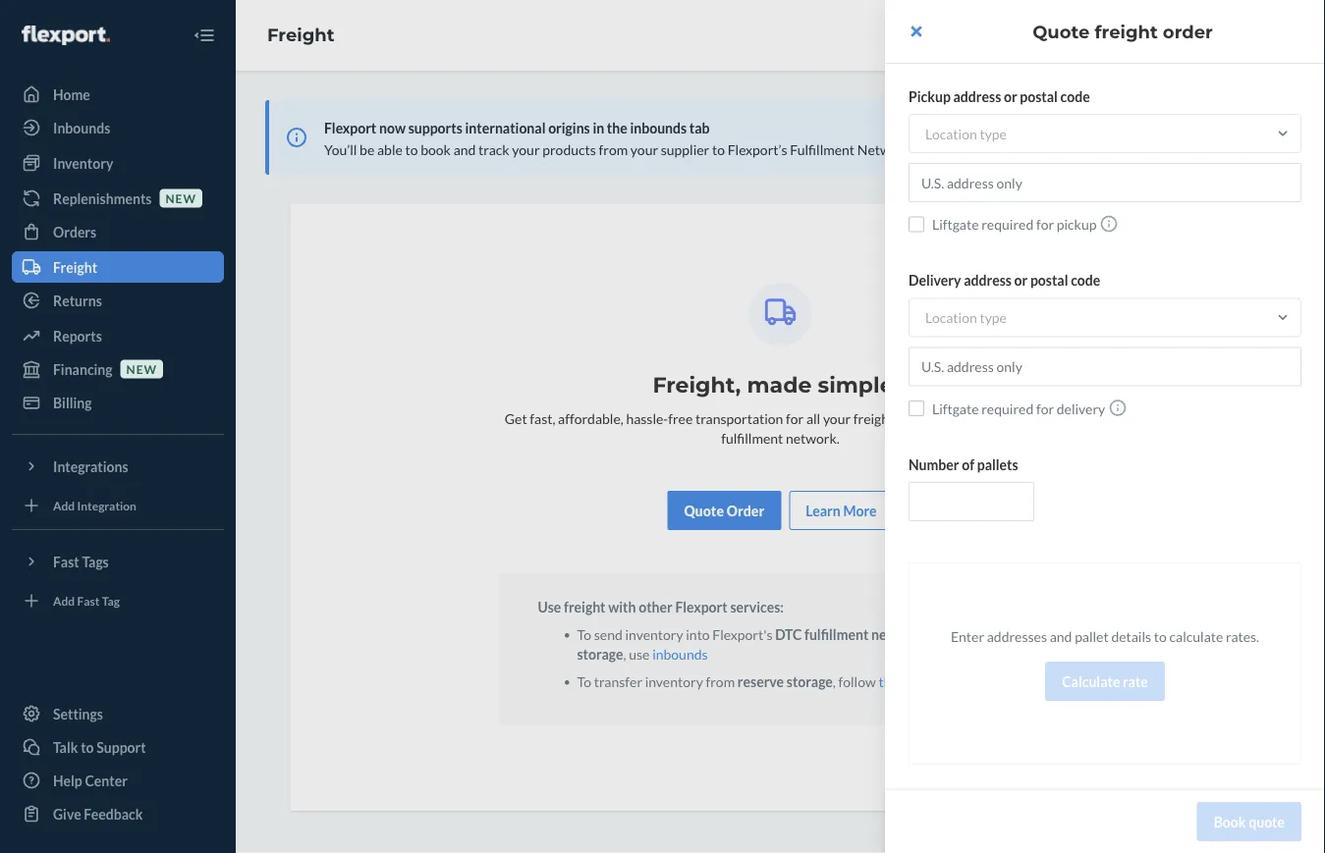 Task type: vqa. For each thing, say whether or not it's contained in the screenshot.
connect related to Amazon
no



Task type: locate. For each thing, give the bounding box(es) containing it.
2 location from the top
[[925, 309, 977, 326]]

address right "delivery"
[[964, 272, 1012, 289]]

for left delivery
[[1036, 400, 1054, 417]]

calculate rate
[[1062, 673, 1148, 690]]

0 vertical spatial type
[[980, 125, 1007, 142]]

type down "pickup address or postal code"
[[980, 125, 1007, 142]]

for left pickup
[[1036, 216, 1054, 233]]

type down delivery address or postal code
[[980, 309, 1007, 326]]

2 type from the top
[[980, 309, 1007, 326]]

pallet
[[1075, 628, 1109, 645]]

code
[[1060, 88, 1090, 105], [1071, 272, 1100, 289]]

0 vertical spatial address
[[953, 88, 1001, 105]]

for for delivery
[[1036, 400, 1054, 417]]

2 liftgate from the top
[[932, 400, 979, 417]]

code down pickup
[[1071, 272, 1100, 289]]

or down liftgate required for pickup at right top
[[1014, 272, 1028, 289]]

1 liftgate from the top
[[932, 216, 979, 233]]

address for pickup
[[953, 88, 1001, 105]]

liftgate up number of pallets
[[932, 400, 979, 417]]

postal for delivery address or postal code
[[1030, 272, 1068, 289]]

book quote
[[1214, 814, 1285, 831]]

postal down quote
[[1020, 88, 1058, 105]]

location type
[[925, 125, 1007, 142], [925, 309, 1007, 326]]

1 location type from the top
[[925, 125, 1007, 142]]

liftgate up "delivery"
[[932, 216, 979, 233]]

1 required from the top
[[982, 216, 1034, 233]]

1 for from the top
[[1036, 216, 1054, 233]]

location type down "pickup address or postal code"
[[925, 125, 1007, 142]]

liftgate required for pickup
[[932, 216, 1097, 233]]

1 vertical spatial postal
[[1030, 272, 1068, 289]]

calculate rate button
[[1045, 662, 1165, 701]]

required
[[982, 216, 1034, 233], [982, 400, 1034, 417]]

0 vertical spatial location
[[925, 125, 977, 142]]

1 vertical spatial location
[[925, 309, 977, 326]]

2 for from the top
[[1036, 400, 1054, 417]]

type
[[980, 125, 1007, 142], [980, 309, 1007, 326]]

or
[[1004, 88, 1017, 105], [1014, 272, 1028, 289]]

book quote button
[[1197, 803, 1302, 842]]

1 vertical spatial required
[[982, 400, 1034, 417]]

0 vertical spatial liftgate
[[932, 216, 979, 233]]

1 vertical spatial code
[[1071, 272, 1100, 289]]

code down quote
[[1060, 88, 1090, 105]]

delivery
[[1057, 400, 1105, 417]]

1 location from the top
[[925, 125, 977, 142]]

calculate
[[1169, 628, 1223, 645]]

0 vertical spatial code
[[1060, 88, 1090, 105]]

None number field
[[909, 482, 1034, 522]]

for
[[1036, 216, 1054, 233], [1036, 400, 1054, 417]]

location down pickup
[[925, 125, 977, 142]]

location
[[925, 125, 977, 142], [925, 309, 977, 326]]

2 location type from the top
[[925, 309, 1007, 326]]

postal down pickup
[[1030, 272, 1068, 289]]

0 vertical spatial for
[[1036, 216, 1054, 233]]

1 vertical spatial address
[[964, 272, 1012, 289]]

location type down "delivery"
[[925, 309, 1007, 326]]

1 vertical spatial or
[[1014, 272, 1028, 289]]

address
[[953, 88, 1001, 105], [964, 272, 1012, 289]]

enter
[[951, 628, 984, 645]]

liftgate
[[932, 216, 979, 233], [932, 400, 979, 417]]

postal
[[1020, 88, 1058, 105], [1030, 272, 1068, 289]]

delivery address or postal code
[[909, 272, 1100, 289]]

required up pallets
[[982, 400, 1034, 417]]

1 type from the top
[[980, 125, 1007, 142]]

type for delivery
[[980, 309, 1007, 326]]

1 vertical spatial for
[[1036, 400, 1054, 417]]

0 vertical spatial location type
[[925, 125, 1007, 142]]

1 vertical spatial location type
[[925, 309, 1007, 326]]

or right pickup
[[1004, 88, 1017, 105]]

location type for delivery
[[925, 309, 1007, 326]]

0 vertical spatial postal
[[1020, 88, 1058, 105]]

U.S. address only text field
[[909, 347, 1302, 387]]

0 vertical spatial required
[[982, 216, 1034, 233]]

rate
[[1123, 673, 1148, 690]]

required up delivery address or postal code
[[982, 216, 1034, 233]]

1 vertical spatial liftgate
[[932, 400, 979, 417]]

1 vertical spatial type
[[980, 309, 1007, 326]]

0 vertical spatial or
[[1004, 88, 1017, 105]]

location down "delivery"
[[925, 309, 977, 326]]

2 required from the top
[[982, 400, 1034, 417]]

number of pallets
[[909, 456, 1018, 473]]

location for pickup
[[925, 125, 977, 142]]

None checkbox
[[909, 216, 924, 232], [909, 401, 924, 416], [909, 216, 924, 232], [909, 401, 924, 416]]

address right pickup
[[953, 88, 1001, 105]]

code for pickup address or postal code
[[1060, 88, 1090, 105]]



Task type: describe. For each thing, give the bounding box(es) containing it.
rates.
[[1226, 628, 1259, 645]]

location type for pickup
[[925, 125, 1007, 142]]

location for delivery
[[925, 309, 977, 326]]

to
[[1154, 628, 1167, 645]]

order
[[1163, 21, 1213, 42]]

addresses
[[987, 628, 1047, 645]]

close image
[[911, 24, 922, 39]]

or for delivery
[[1014, 272, 1028, 289]]

delivery
[[909, 272, 961, 289]]

liftgate for liftgate required for delivery
[[932, 400, 979, 417]]

quote freight order
[[1033, 21, 1213, 42]]

number
[[909, 456, 959, 473]]

U.S. address only text field
[[909, 163, 1302, 202]]

postal for pickup address or postal code
[[1020, 88, 1058, 105]]

quote
[[1249, 814, 1285, 831]]

calculate
[[1062, 673, 1120, 690]]

code for delivery address or postal code
[[1071, 272, 1100, 289]]

required for delivery
[[982, 400, 1034, 417]]

book
[[1214, 814, 1246, 831]]

enter addresses and pallet details to calculate rates.
[[951, 628, 1259, 645]]

pickup address or postal code
[[909, 88, 1090, 105]]

freight
[[1095, 21, 1158, 42]]

of
[[962, 456, 975, 473]]

liftgate for liftgate required for pickup
[[932, 216, 979, 233]]

type for pickup
[[980, 125, 1007, 142]]

liftgate required for delivery
[[932, 400, 1105, 417]]

for for pickup
[[1036, 216, 1054, 233]]

details
[[1111, 628, 1151, 645]]

or for pickup
[[1004, 88, 1017, 105]]

and
[[1050, 628, 1072, 645]]

quote
[[1033, 21, 1090, 42]]

pickup
[[1057, 216, 1097, 233]]

required for pickup
[[982, 216, 1034, 233]]

pallets
[[977, 456, 1018, 473]]

pickup
[[909, 88, 951, 105]]

address for delivery
[[964, 272, 1012, 289]]



